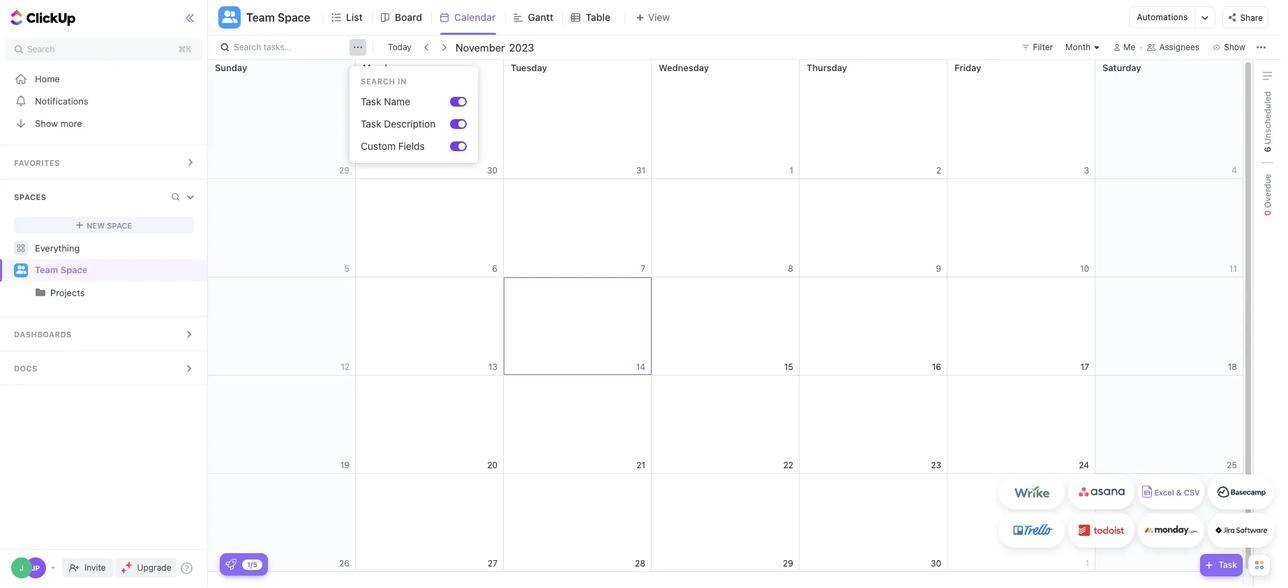 Task type: describe. For each thing, give the bounding box(es) containing it.
me
[[1124, 42, 1136, 52]]

table
[[586, 11, 611, 23]]

team for team space button
[[246, 11, 275, 24]]

6
[[1262, 147, 1273, 152]]

⌘k
[[178, 44, 192, 54]]

space for team space button
[[278, 11, 310, 24]]

20
[[487, 460, 498, 471]]

tuesday
[[511, 62, 547, 73]]

15
[[784, 362, 794, 372]]

home
[[35, 73, 60, 84]]

sunday
[[215, 62, 247, 73]]

search tasks...
[[234, 42, 292, 52]]

19
[[340, 460, 350, 471]]

today button
[[385, 40, 414, 54]]

home link
[[0, 68, 208, 90]]

share button
[[1223, 6, 1269, 29]]

team space button
[[241, 2, 310, 33]]

favorites button
[[0, 146, 208, 179]]

friday
[[955, 62, 981, 73]]

task name
[[361, 96, 410, 107]]

favorites
[[14, 158, 60, 167]]

user group image
[[16, 266, 26, 275]]

team space for team space button
[[246, 11, 310, 24]]

row containing 14
[[208, 278, 1244, 376]]

Search tasks... text field
[[234, 38, 350, 57]]

everything
[[35, 243, 80, 254]]

space for team space "link"
[[61, 265, 87, 276]]

thursday
[[807, 62, 847, 73]]

board link
[[395, 0, 428, 35]]

wednesday
[[659, 62, 709, 73]]

1 projects link from the left
[[1, 282, 196, 304]]

everything link
[[0, 237, 208, 260]]

calendar
[[454, 11, 496, 23]]

gantt
[[528, 11, 554, 23]]

task for task description
[[361, 118, 381, 130]]

onboarding checklist button image
[[225, 560, 237, 571]]

18
[[1228, 362, 1237, 372]]

task description button
[[355, 113, 450, 135]]

row containing 26
[[208, 475, 1244, 573]]

1/5
[[247, 561, 258, 569]]

invite
[[84, 563, 106, 574]]

onboarding checklist button element
[[225, 560, 237, 571]]

excel & csv
[[1155, 489, 1200, 498]]

30
[[931, 559, 941, 569]]

task description
[[361, 118, 436, 130]]

assignees
[[1160, 42, 1200, 52]]

14
[[636, 362, 646, 372]]

calendar link
[[454, 0, 501, 35]]

custom
[[361, 140, 396, 152]]

automations button
[[1130, 7, 1195, 28]]

tasks...
[[264, 42, 292, 52]]

assignees button
[[1141, 39, 1206, 56]]

27
[[488, 559, 498, 569]]

16
[[932, 362, 941, 372]]

0
[[1262, 211, 1273, 216]]

2 projects link from the left
[[50, 282, 196, 304]]

custom fields
[[361, 140, 425, 152]]

21
[[637, 460, 646, 471]]

show
[[35, 118, 58, 129]]



Task type: vqa. For each thing, say whether or not it's contained in the screenshot.
"Task 2" link on the bottom of the page
no



Task type: locate. For each thing, give the bounding box(es) containing it.
1 horizontal spatial search
[[234, 42, 261, 52]]

0 horizontal spatial space
[[61, 265, 87, 276]]

team space inside button
[[246, 11, 310, 24]]

team
[[246, 11, 275, 24], [35, 265, 58, 276]]

team for team space "link"
[[35, 265, 58, 276]]

more
[[60, 118, 82, 129]]

0 horizontal spatial team
[[35, 265, 58, 276]]

show more
[[35, 118, 82, 129]]

search for search tasks...
[[234, 42, 261, 52]]

2 horizontal spatial space
[[278, 11, 310, 24]]

notifications link
[[0, 90, 208, 112]]

description
[[384, 118, 436, 130]]

excel & csv link
[[1138, 475, 1205, 510]]

csv
[[1184, 489, 1200, 498]]

2 vertical spatial task
[[1219, 560, 1237, 571]]

1 vertical spatial task
[[361, 118, 381, 130]]

team space
[[246, 11, 310, 24], [35, 265, 87, 276]]

0 vertical spatial team space
[[246, 11, 310, 24]]

search up home
[[27, 44, 55, 54]]

monday
[[363, 62, 397, 73]]

4 row from the top
[[208, 376, 1244, 475]]

list link
[[346, 0, 368, 35]]

team space down everything
[[35, 265, 87, 276]]

board
[[395, 11, 422, 23]]

sidebar navigation
[[0, 0, 208, 587]]

row containing 19
[[208, 376, 1244, 475]]

in
[[398, 77, 407, 86]]

unscheduled
[[1262, 91, 1273, 147]]

grid containing sunday
[[207, 60, 1244, 587]]

0 vertical spatial task
[[361, 96, 381, 107]]

new
[[87, 221, 105, 230]]

task inside task description button
[[361, 118, 381, 130]]

space up search tasks... text box
[[278, 11, 310, 24]]

0 horizontal spatial team space
[[35, 265, 87, 276]]

search down monday
[[361, 77, 395, 86]]

team space up tasks...
[[246, 11, 310, 24]]

0 vertical spatial space
[[278, 11, 310, 24]]

29
[[783, 559, 794, 569]]

automations
[[1137, 12, 1188, 22]]

2 vertical spatial space
[[61, 265, 87, 276]]

docs
[[14, 364, 38, 373]]

1 vertical spatial team space
[[35, 265, 87, 276]]

0 vertical spatial team
[[246, 11, 275, 24]]

team space inside "link"
[[35, 265, 87, 276]]

team down everything
[[35, 265, 58, 276]]

fields
[[398, 140, 425, 152]]

search for search
[[27, 44, 55, 54]]

space inside team space "link"
[[61, 265, 87, 276]]

task inside "task name" button
[[361, 96, 381, 107]]

search for search in
[[361, 77, 395, 86]]

name
[[384, 96, 410, 107]]

gantt link
[[528, 0, 559, 35]]

26
[[339, 559, 350, 569]]

upgrade
[[137, 563, 171, 574]]

space
[[278, 11, 310, 24], [107, 221, 132, 230], [61, 265, 87, 276]]

28
[[635, 559, 646, 569]]

upgrade link
[[116, 559, 177, 579]]

1 row from the top
[[208, 60, 1244, 179]]

custom fields button
[[355, 135, 450, 158]]

space up projects
[[61, 265, 87, 276]]

team inside "link"
[[35, 265, 58, 276]]

2 horizontal spatial search
[[361, 77, 395, 86]]

24
[[1079, 460, 1089, 471]]

dashboards
[[14, 330, 72, 339]]

1 horizontal spatial team
[[246, 11, 275, 24]]

search
[[234, 42, 261, 52], [27, 44, 55, 54], [361, 77, 395, 86]]

new space
[[87, 221, 132, 230]]

list
[[346, 11, 363, 23]]

1 vertical spatial space
[[107, 221, 132, 230]]

task name button
[[355, 91, 450, 113]]

search inside sidebar navigation
[[27, 44, 55, 54]]

team space for team space "link"
[[35, 265, 87, 276]]

overdue
[[1262, 174, 1273, 211]]

excel
[[1155, 489, 1174, 498]]

1 vertical spatial team
[[35, 265, 58, 276]]

team inside button
[[246, 11, 275, 24]]

table link
[[586, 0, 616, 35]]

projects
[[50, 288, 85, 299]]

22
[[783, 460, 794, 471]]

notifications
[[35, 95, 88, 106]]

2 row from the top
[[208, 179, 1244, 278]]

5 row from the top
[[208, 475, 1244, 573]]

space inside team space button
[[278, 11, 310, 24]]

task
[[361, 96, 381, 107], [361, 118, 381, 130], [1219, 560, 1237, 571]]

1 horizontal spatial team space
[[246, 11, 310, 24]]

space right "new"
[[107, 221, 132, 230]]

task for task name
[[361, 96, 381, 107]]

search up "sunday"
[[234, 42, 261, 52]]

3 row from the top
[[208, 278, 1244, 376]]

row
[[208, 60, 1244, 179], [208, 179, 1244, 278], [208, 278, 1244, 376], [208, 376, 1244, 475], [208, 475, 1244, 573]]

grid
[[207, 60, 1244, 587]]

team up search tasks...
[[246, 11, 275, 24]]

me button
[[1108, 39, 1141, 56]]

team space link
[[35, 260, 196, 282]]

saturday
[[1103, 62, 1141, 73]]

today
[[388, 42, 412, 52]]

0 horizontal spatial search
[[27, 44, 55, 54]]

projects link
[[1, 282, 196, 304], [50, 282, 196, 304]]

1 horizontal spatial space
[[107, 221, 132, 230]]

25
[[1227, 460, 1237, 471]]

23
[[931, 460, 941, 471]]

17
[[1081, 362, 1089, 372]]

search in
[[361, 77, 407, 86]]

&
[[1176, 489, 1182, 498]]

share
[[1240, 12, 1263, 23]]



